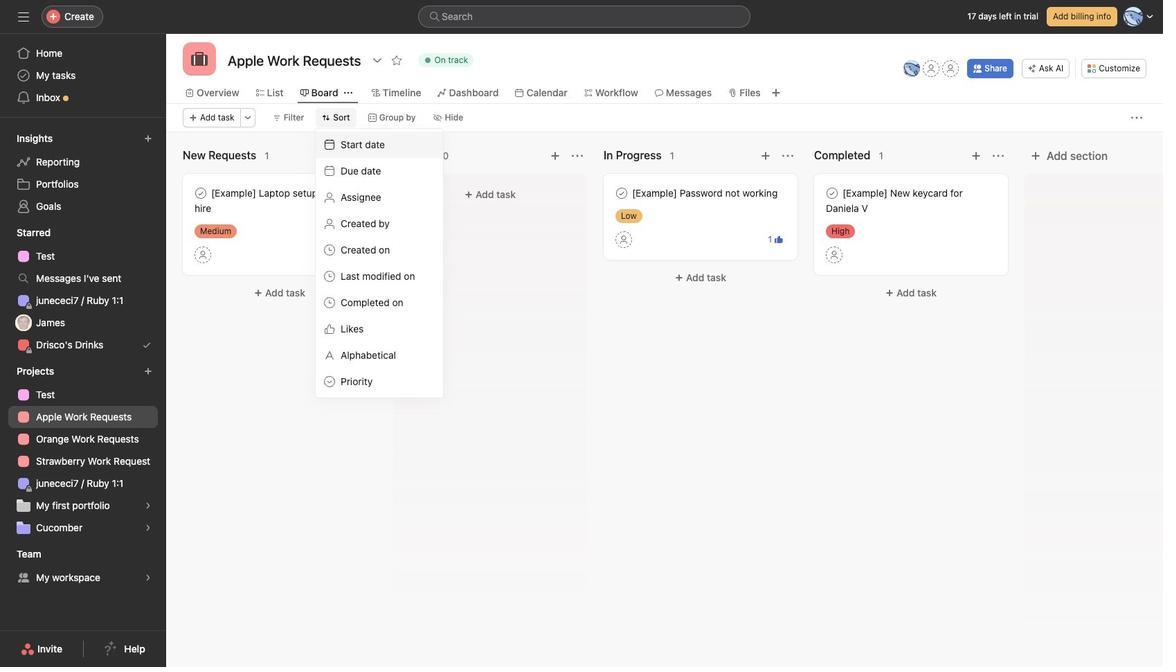 Task type: locate. For each thing, give the bounding box(es) containing it.
2 more section actions image from the left
[[783, 150, 794, 161]]

0 horizontal spatial more section actions image
[[572, 150, 583, 161]]

more section actions image
[[993, 150, 1004, 161]]

manage project members image
[[904, 60, 921, 77]]

Mark complete checkbox
[[193, 185, 209, 202]]

mark complete image
[[193, 185, 209, 202]]

1 horizontal spatial mark complete image
[[824, 185, 841, 202]]

3 add task image from the left
[[761, 150, 772, 161]]

hide sidebar image
[[18, 11, 29, 22]]

mark complete image
[[614, 185, 630, 202], [824, 185, 841, 202]]

add task image for mark complete image
[[339, 150, 351, 161]]

more actions image
[[1132, 112, 1143, 123], [244, 114, 252, 122]]

Mark complete checkbox
[[614, 185, 630, 202], [824, 185, 841, 202]]

add task image
[[339, 150, 351, 161], [550, 150, 561, 161], [761, 150, 772, 161]]

0 horizontal spatial mark complete checkbox
[[614, 185, 630, 202]]

2 horizontal spatial add task image
[[761, 150, 772, 161]]

1 mark complete image from the left
[[614, 185, 630, 202]]

1 mark complete checkbox from the left
[[614, 185, 630, 202]]

1 more section actions image from the left
[[572, 150, 583, 161]]

menu item
[[316, 132, 443, 158]]

1 horizontal spatial more section actions image
[[783, 150, 794, 161]]

list box
[[418, 6, 751, 28]]

None text field
[[224, 48, 365, 73]]

see details, my first portfolio image
[[144, 502, 152, 510]]

2 mark complete image from the left
[[824, 185, 841, 202]]

2 mark complete checkbox from the left
[[824, 185, 841, 202]]

new project or portfolio image
[[144, 367, 152, 375]]

1 add task image from the left
[[339, 150, 351, 161]]

mark complete checkbox for add task image
[[824, 185, 841, 202]]

1 horizontal spatial more actions image
[[1132, 112, 1143, 123]]

1 horizontal spatial add task image
[[550, 150, 561, 161]]

1 horizontal spatial mark complete checkbox
[[824, 185, 841, 202]]

starred element
[[0, 220, 166, 359]]

0 horizontal spatial add task image
[[339, 150, 351, 161]]

more section actions image
[[572, 150, 583, 161], [783, 150, 794, 161]]

0 horizontal spatial mark complete image
[[614, 185, 630, 202]]

see details, my workspace image
[[144, 574, 152, 582]]

global element
[[0, 34, 166, 117]]

show options image
[[372, 55, 383, 66]]

0 horizontal spatial more actions image
[[244, 114, 252, 122]]



Task type: vqa. For each thing, say whether or not it's contained in the screenshot.
The View Chart image
no



Task type: describe. For each thing, give the bounding box(es) containing it.
insights element
[[0, 126, 166, 220]]

teams element
[[0, 542, 166, 592]]

briefcase image
[[191, 51, 208, 67]]

new insights image
[[144, 134, 152, 143]]

add task image
[[971, 150, 982, 161]]

more section actions image for 2nd mark complete icon from right's add task icon
[[783, 150, 794, 161]]

1 like. you liked this task image
[[775, 236, 783, 244]]

add to starred image
[[391, 55, 402, 66]]

2 add task image from the left
[[550, 150, 561, 161]]

projects element
[[0, 359, 166, 542]]

mark complete checkbox for 2nd mark complete icon from right's add task icon
[[614, 185, 630, 202]]

add task image for 2nd mark complete icon from right
[[761, 150, 772, 161]]

add tab image
[[771, 87, 782, 98]]

more section actions image for second add task icon from left
[[572, 150, 583, 161]]

tab actions image
[[344, 89, 352, 97]]

see details, cucomber image
[[144, 524, 152, 532]]



